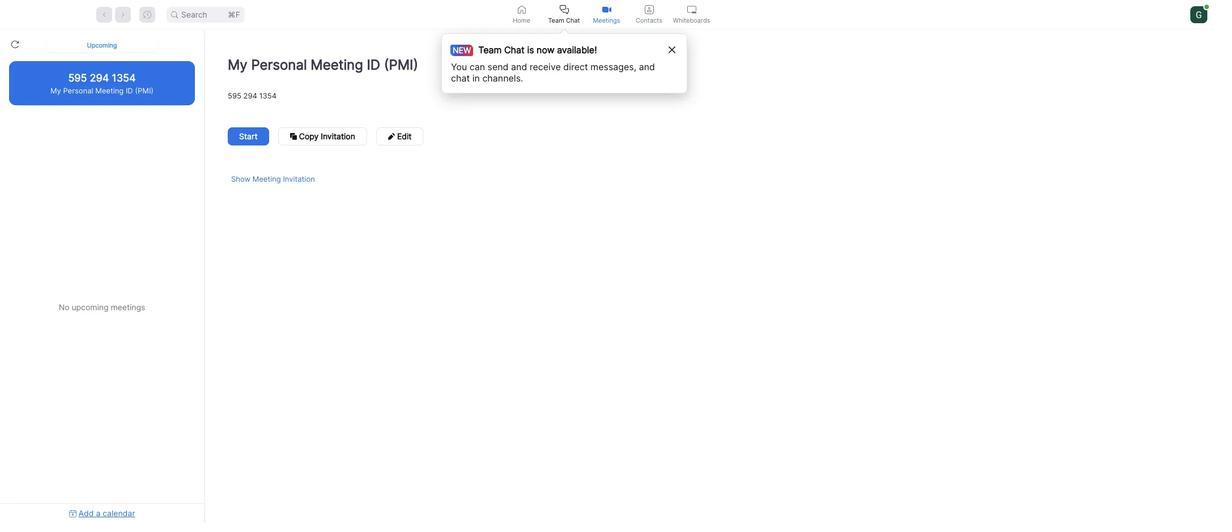 Task type: locate. For each thing, give the bounding box(es) containing it.
team for team chat
[[548, 16, 564, 24]]

show meeting invitation
[[231, 175, 315, 184]]

meetings
[[111, 303, 145, 312]]

meeting
[[311, 57, 363, 73], [95, 86, 124, 95], [253, 175, 281, 184]]

1 vertical spatial personal
[[63, 86, 93, 95]]

and
[[511, 61, 527, 73], [639, 61, 655, 73]]

(pmi) inside 595 294 1354 my personal meeting id (pmi)
[[135, 86, 154, 95]]

avatar image
[[1191, 6, 1208, 23]]

personal down upcoming tab list
[[63, 86, 93, 95]]

1 horizontal spatial chat
[[566, 16, 580, 24]]

0 horizontal spatial 1354
[[112, 72, 136, 84]]

team
[[548, 16, 564, 24], [478, 44, 502, 56]]

personal up 595 294 1354
[[251, 57, 307, 73]]

magnifier image
[[171, 11, 178, 18]]

edit image
[[388, 133, 395, 140], [388, 133, 395, 140]]

upcoming tab list
[[0, 29, 204, 61]]

team chat
[[548, 16, 580, 24]]

0 vertical spatial invitation
[[321, 131, 355, 141]]

personal
[[251, 57, 307, 73], [63, 86, 93, 95]]

0 horizontal spatial team
[[478, 44, 502, 56]]

0 vertical spatial 1354
[[112, 72, 136, 84]]

1 vertical spatial team
[[478, 44, 502, 56]]

595 294 1354
[[228, 91, 277, 100]]

0 horizontal spatial 294
[[90, 72, 109, 84]]

1 vertical spatial 294
[[243, 91, 257, 100]]

team chat button
[[543, 0, 585, 29]]

home small image
[[517, 5, 526, 14]]

refresh image
[[11, 41, 19, 48], [11, 41, 19, 48]]

calendar
[[103, 509, 135, 519]]

my inside 595 294 1354 my personal meeting id (pmi)
[[50, 86, 61, 95]]

add
[[79, 509, 94, 519]]

meetings tab panel
[[0, 29, 1213, 524]]

home button
[[500, 0, 543, 29]]

invitation right 'copy' at the top of page
[[321, 131, 355, 141]]

595 for 595 294 1354
[[228, 91, 241, 100]]

and down "team chat is now available!" element
[[511, 61, 527, 73]]

0 vertical spatial 595
[[68, 72, 87, 84]]

1 vertical spatial invitation
[[283, 175, 315, 184]]

595 up start
[[228, 91, 241, 100]]

0 horizontal spatial personal
[[63, 86, 93, 95]]

chat
[[566, 16, 580, 24], [504, 44, 525, 56]]

available!
[[557, 44, 597, 56]]

595
[[68, 72, 87, 84], [228, 91, 241, 100]]

start button
[[228, 128, 269, 146]]

0 vertical spatial meeting
[[311, 57, 363, 73]]

chat inside button
[[566, 16, 580, 24]]

1 horizontal spatial 595
[[228, 91, 241, 100]]

595 inside 595 294 1354 my personal meeting id (pmi)
[[68, 72, 87, 84]]

1 horizontal spatial 1354
[[259, 91, 277, 100]]

0 horizontal spatial meeting
[[95, 86, 124, 95]]

copy
[[299, 131, 319, 141]]

team chat is now available! you can send and receive direct messages, and chat in channels.
[[451, 44, 655, 84]]

1 vertical spatial id
[[126, 86, 133, 95]]

294 inside 595 294 1354 my personal meeting id (pmi)
[[90, 72, 109, 84]]

tooltip containing team chat is now available! you can send and receive direct messages, and chat in channels.
[[441, 29, 687, 94]]

0 vertical spatial my
[[228, 57, 247, 73]]

start
[[239, 131, 258, 141]]

team up the send
[[478, 44, 502, 56]]

profile contact image
[[645, 5, 654, 14]]

1 and from the left
[[511, 61, 527, 73]]

chat inside team chat is now available! you can send and receive direct messages, and chat in channels.
[[504, 44, 525, 56]]

0 horizontal spatial and
[[511, 61, 527, 73]]

contacts
[[636, 16, 662, 24]]

1354
[[112, 72, 136, 84], [259, 91, 277, 100]]

595 for 595 294 1354 my personal meeting id (pmi)
[[68, 72, 87, 84]]

0 vertical spatial chat
[[566, 16, 580, 24]]

meetings
[[593, 16, 620, 24]]

team inside button
[[548, 16, 564, 24]]

close image
[[669, 46, 675, 53]]

tooltip
[[441, 29, 687, 94]]

1 vertical spatial 1354
[[259, 91, 277, 100]]

video on image
[[602, 5, 611, 14]]

add a calendar
[[79, 509, 135, 519]]

invitation
[[321, 131, 355, 141], [283, 175, 315, 184]]

0 vertical spatial personal
[[251, 57, 307, 73]]

0 vertical spatial (pmi)
[[384, 57, 418, 73]]

online image
[[1205, 4, 1209, 9], [1205, 4, 1209, 9]]

chat left the is at the left
[[504, 44, 525, 56]]

home
[[513, 16, 530, 24]]

whiteboards button
[[670, 0, 713, 29]]

chat
[[451, 73, 470, 84]]

team inside team chat is now available! you can send and receive direct messages, and chat in channels.
[[478, 44, 502, 56]]

1 horizontal spatial invitation
[[321, 131, 355, 141]]

team chat image
[[560, 5, 569, 14]]

team down team chat icon
[[548, 16, 564, 24]]

1 vertical spatial chat
[[504, 44, 525, 56]]

(pmi)
[[384, 57, 418, 73], [135, 86, 154, 95]]

294
[[90, 72, 109, 84], [243, 91, 257, 100]]

1 horizontal spatial (pmi)
[[384, 57, 418, 73]]

294 for 595 294 1354
[[243, 91, 257, 100]]

1 horizontal spatial team
[[548, 16, 564, 24]]

tab list
[[500, 0, 713, 29]]

1 vertical spatial my
[[50, 86, 61, 95]]

personal inside 595 294 1354 my personal meeting id (pmi)
[[63, 86, 93, 95]]

1354 up start button
[[259, 91, 277, 100]]

294 up start
[[243, 91, 257, 100]]

0 vertical spatial id
[[367, 57, 380, 73]]

2 vertical spatial meeting
[[253, 175, 281, 184]]

0 horizontal spatial id
[[126, 86, 133, 95]]

home small image
[[517, 5, 526, 14]]

and right messages,
[[639, 61, 655, 73]]

my
[[228, 57, 247, 73], [50, 86, 61, 95]]

1 vertical spatial 595
[[228, 91, 241, 100]]

channels.
[[482, 73, 523, 84]]

search
[[181, 9, 207, 19]]

add a calendar link
[[69, 509, 135, 519]]

0 vertical spatial team
[[548, 16, 564, 24]]

no upcoming meetings
[[59, 303, 145, 312]]

whiteboard small image
[[687, 5, 696, 14]]

1354 for 595 294 1354 my personal meeting id (pmi)
[[112, 72, 136, 84]]

invitation down copy icon
[[283, 175, 315, 184]]

meetings button
[[585, 0, 628, 29]]

1354 inside 595 294 1354 my personal meeting id (pmi)
[[112, 72, 136, 84]]

0 horizontal spatial my
[[50, 86, 61, 95]]

tab list containing home
[[500, 0, 713, 29]]

1 vertical spatial meeting
[[95, 86, 124, 95]]

can
[[470, 61, 485, 73]]

0 horizontal spatial chat
[[504, 44, 525, 56]]

direct
[[563, 61, 588, 73]]

1 vertical spatial (pmi)
[[135, 86, 154, 95]]

0 vertical spatial 294
[[90, 72, 109, 84]]

1 horizontal spatial 294
[[243, 91, 257, 100]]

chat down team chat icon
[[566, 16, 580, 24]]

0 horizontal spatial (pmi)
[[135, 86, 154, 95]]

0 horizontal spatial 595
[[68, 72, 87, 84]]

id
[[367, 57, 380, 73], [126, 86, 133, 95]]

contacts button
[[628, 0, 670, 29]]

1354 down upcoming tab list
[[112, 72, 136, 84]]

1 horizontal spatial and
[[639, 61, 655, 73]]

upcoming
[[87, 41, 117, 49]]

595 down upcoming tab list
[[68, 72, 87, 84]]

upcoming
[[72, 303, 109, 312]]

294 down upcoming tab list
[[90, 72, 109, 84]]



Task type: vqa. For each thing, say whether or not it's contained in the screenshot.
Show Meeting Invitation
yes



Task type: describe. For each thing, give the bounding box(es) containing it.
⌘f
[[228, 9, 240, 19]]

you
[[451, 61, 467, 73]]

messages,
[[591, 61, 636, 73]]

2 and from the left
[[639, 61, 655, 73]]

chat for team chat is now available! you can send and receive direct messages, and chat in channels.
[[504, 44, 525, 56]]

my personal meeting id (pmi)
[[228, 57, 418, 73]]

1 horizontal spatial meeting
[[253, 175, 281, 184]]

video on image
[[602, 5, 611, 14]]

copy image
[[290, 133, 297, 140]]

team chat is now available! element
[[454, 43, 597, 57]]

1354 for 595 294 1354
[[259, 91, 277, 100]]

whiteboard small image
[[687, 5, 696, 14]]

id inside 595 294 1354 my personal meeting id (pmi)
[[126, 86, 133, 95]]

595 294 1354 my personal meeting id (pmi)
[[50, 72, 154, 95]]

copy invitation button
[[278, 128, 367, 146]]

edit
[[397, 131, 412, 141]]

invitation inside button
[[321, 131, 355, 141]]

team for team chat is now available! you can send and receive direct messages, and chat in channels.
[[478, 44, 502, 56]]

no
[[59, 303, 69, 312]]

is
[[527, 44, 534, 56]]

show
[[231, 175, 251, 184]]

close image
[[669, 46, 675, 53]]

profile contact image
[[645, 5, 654, 14]]

in
[[472, 73, 480, 84]]

meeting inside 595 294 1354 my personal meeting id (pmi)
[[95, 86, 124, 95]]

copy image
[[290, 133, 297, 140]]

show meeting invitation button
[[228, 175, 318, 184]]

copy invitation
[[299, 131, 355, 141]]

edit button
[[376, 128, 424, 146]]

1 horizontal spatial id
[[367, 57, 380, 73]]

calendar add calendar image
[[69, 510, 76, 518]]

294 for 595 294 1354 my personal meeting id (pmi)
[[90, 72, 109, 84]]

send
[[488, 61, 509, 73]]

whiteboards
[[673, 16, 710, 24]]

1 horizontal spatial my
[[228, 57, 247, 73]]

now
[[537, 44, 555, 56]]

magnifier image
[[171, 11, 178, 18]]

team chat image
[[560, 5, 569, 14]]

2 horizontal spatial meeting
[[311, 57, 363, 73]]

0 horizontal spatial invitation
[[283, 175, 315, 184]]

you can send and receive direct messages, and chat in channels. element
[[451, 61, 666, 84]]

chat for team chat
[[566, 16, 580, 24]]

a
[[96, 509, 100, 519]]

1 horizontal spatial personal
[[251, 57, 307, 73]]

calendar add calendar image
[[69, 510, 76, 518]]

receive
[[530, 61, 561, 73]]



